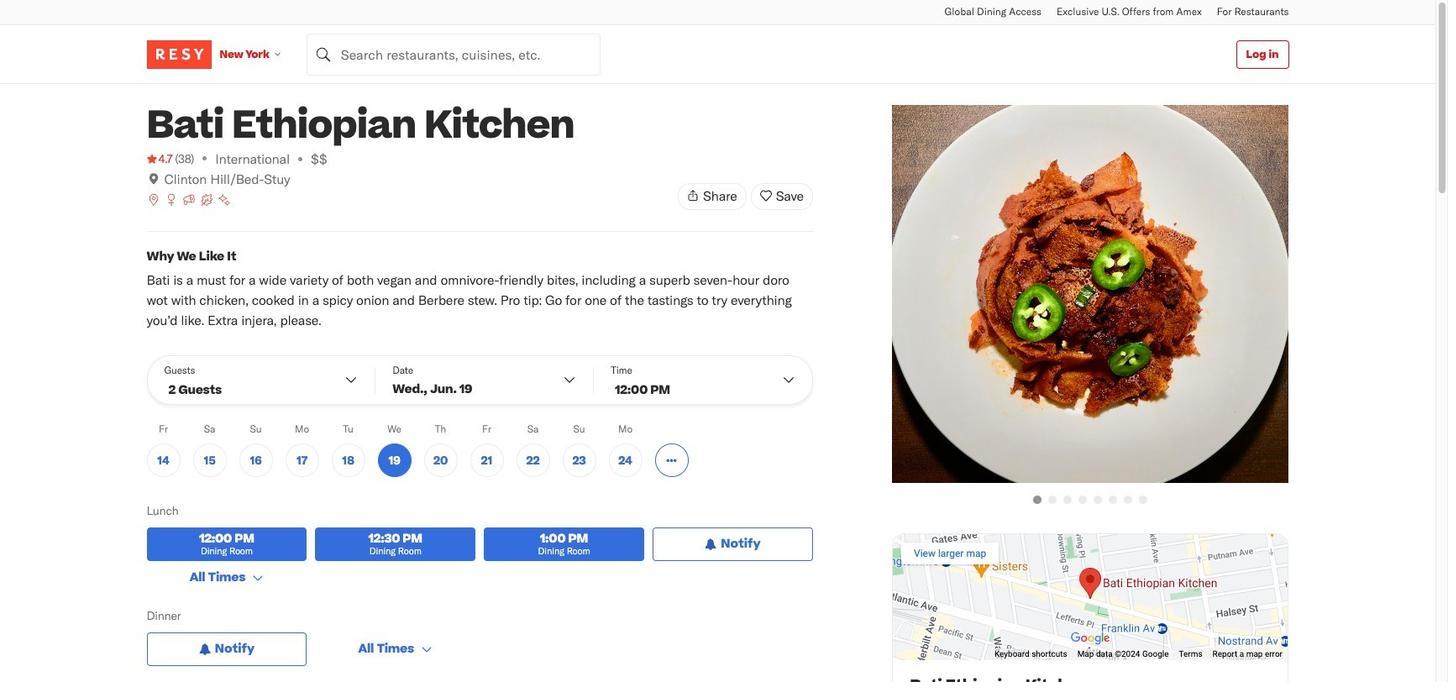 Task type: describe. For each thing, give the bounding box(es) containing it.
4.7 out of 5 stars image
[[147, 150, 173, 167]]



Task type: locate. For each thing, give the bounding box(es) containing it.
Search restaurants, cuisines, etc. text field
[[306, 33, 601, 75]]

None field
[[306, 33, 601, 75]]



Task type: vqa. For each thing, say whether or not it's contained in the screenshot.
field
yes



